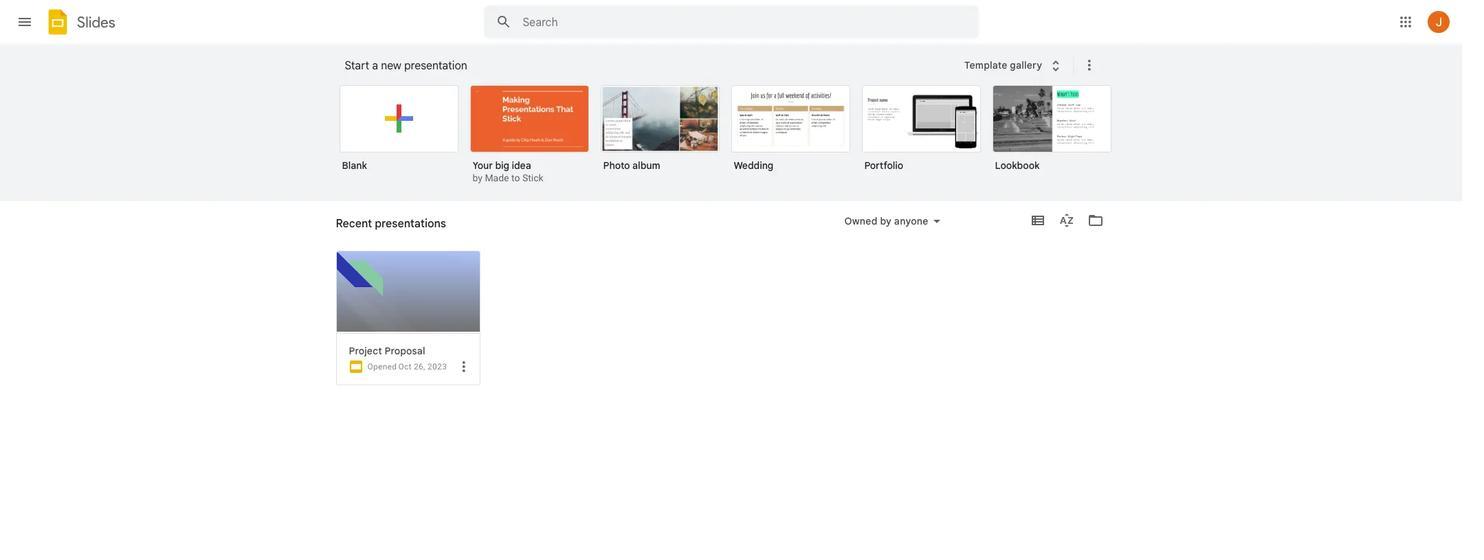 Task type: describe. For each thing, give the bounding box(es) containing it.
slides link
[[44, 8, 115, 38]]

presentations inside recent presentations heading
[[375, 217, 446, 231]]

by inside your big idea by made to stick
[[473, 173, 482, 184]]

your
[[473, 159, 493, 172]]

album
[[632, 159, 660, 172]]

recent presentations heading
[[336, 201, 446, 245]]

wedding
[[734, 159, 773, 172]]

new
[[381, 59, 401, 73]]

project proposal
[[349, 345, 425, 357]]

portfolio option
[[862, 85, 981, 181]]

your big idea by made to stick
[[473, 159, 543, 184]]

stick
[[522, 173, 543, 184]]

anyone
[[894, 215, 928, 228]]

list box containing blank
[[339, 82, 1130, 202]]

lookbook option
[[992, 85, 1111, 181]]

template
[[964, 59, 1007, 71]]

photo album
[[603, 159, 660, 172]]

1 recent presentations from the top
[[336, 217, 446, 231]]

made
[[485, 173, 509, 184]]

main menu image
[[16, 14, 33, 30]]

by inside owned by anyone "dropdown button"
[[880, 215, 892, 228]]

last opened by me oct 26, 2023 element
[[398, 362, 447, 372]]

blank option
[[339, 85, 458, 181]]

search image
[[490, 8, 517, 36]]

photo
[[603, 159, 630, 172]]

slides
[[77, 13, 115, 31]]

made to stick link
[[485, 173, 543, 184]]

recent inside heading
[[336, 217, 372, 231]]

portfolio
[[864, 159, 903, 172]]

2023
[[428, 362, 447, 372]]

blank
[[342, 159, 367, 172]]

project
[[349, 345, 382, 357]]



Task type: vqa. For each thing, say whether or not it's contained in the screenshot.
Outline HEADING
no



Task type: locate. For each thing, give the bounding box(es) containing it.
recent
[[336, 217, 372, 231], [336, 223, 367, 235]]

start
[[345, 59, 369, 73]]

start a new presentation
[[345, 59, 467, 73]]

to
[[511, 173, 520, 184]]

opened
[[367, 362, 397, 372]]

project proposal google slides element
[[349, 345, 474, 357]]

wedding option
[[731, 85, 850, 181]]

0 horizontal spatial by
[[473, 173, 482, 184]]

owned by anyone button
[[835, 213, 949, 230]]

1 horizontal spatial by
[[880, 215, 892, 228]]

recent presentations
[[336, 217, 446, 231], [336, 223, 432, 235]]

None search field
[[484, 5, 978, 38]]

by down your
[[473, 173, 482, 184]]

oct
[[398, 362, 412, 372]]

gallery
[[1010, 59, 1042, 71]]

idea
[[512, 159, 531, 172]]

photo album option
[[600, 85, 719, 181]]

template gallery
[[964, 59, 1042, 71]]

1 vertical spatial by
[[880, 215, 892, 228]]

your big idea option
[[470, 85, 589, 186]]

presentation
[[404, 59, 467, 73]]

0 vertical spatial by
[[473, 173, 482, 184]]

1 recent from the top
[[336, 217, 372, 231]]

lookbook
[[995, 159, 1040, 172]]

26,
[[414, 362, 425, 372]]

opened oct 26, 2023
[[367, 362, 447, 372]]

by right owned
[[880, 215, 892, 228]]

list box
[[339, 82, 1130, 202]]

a
[[372, 59, 378, 73]]

owned by anyone
[[844, 215, 928, 228]]

Search bar text field
[[523, 16, 944, 30]]

owned
[[844, 215, 877, 228]]

by
[[473, 173, 482, 184], [880, 215, 892, 228]]

presentations
[[375, 217, 446, 231], [370, 223, 432, 235]]

big
[[495, 159, 509, 172]]

start a new presentation heading
[[345, 44, 955, 88]]

template gallery button
[[955, 53, 1073, 78]]

project proposal option
[[336, 251, 480, 549]]

proposal
[[385, 345, 425, 357]]

2 recent presentations from the top
[[336, 223, 432, 235]]

2 recent from the top
[[336, 223, 367, 235]]

more actions. image
[[1079, 57, 1098, 74]]



